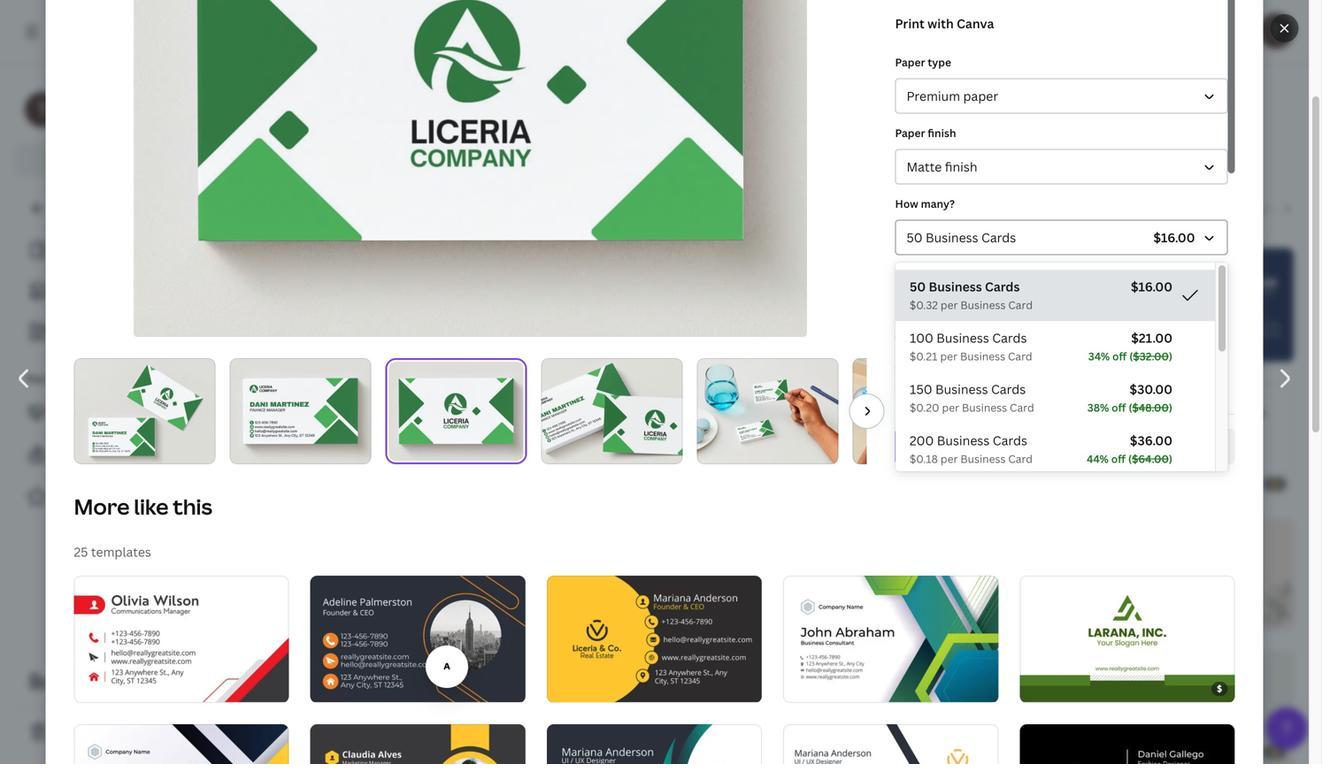 Task type: vqa. For each thing, say whether or not it's contained in the screenshot.


Task type: describe. For each thing, give the bounding box(es) containing it.
38%
[[1088, 401, 1109, 415]]

cards for 50 business cards
[[982, 229, 1016, 246]]

paper inside details business cards are key to your professional identity and your ticket to networking success. with a dash of creativity and a sprinkle of design magic, you can transform a simple piece of paper into a powerful tool that opens doors, sparks connections, and makes you unforgettable in the business world. so, get those creative juices flowing and let your business cards become your secret weapon for success.
[[1062, 361, 1097, 378]]

) for $30.00
[[1169, 401, 1173, 415]]

all
[[60, 242, 76, 259]]

suitable
[[607, 149, 661, 168]]

0 vertical spatial success.
[[1047, 322, 1098, 339]]

creators you follow link
[[14, 395, 230, 430]]

many?
[[921, 197, 955, 211]]

$21.00 34% off ( $32.00 )
[[1089, 330, 1173, 364]]

every
[[688, 149, 726, 168]]

to inside back to home link
[[88, 200, 101, 217]]

3 1 from the left
[[1032, 682, 1038, 694]]

details business cards are key to your professional identity and your ticket to networking success. with a dash of creativity and a sprinkle of design magic, you can transform a simple piece of paper into a powerful tool that opens doors, sparks connections, and makes you unforgettable in the business world. so, get those creative juices flowing and let your business cards become your secret weapon for success.
[[895, 277, 1228, 456]]

for inside details business cards are key to your professional identity and your ticket to networking success. with a dash of creativity and a sprinkle of design magic, you can transform a simple piece of paper into a powerful tool that opens doors, sparks connections, and makes you unforgettable in the business world. so, get those creative juices flowing and let your business cards become your secret weapon for success.
[[1067, 439, 1085, 456]]

weapon
[[1017, 439, 1064, 456]]

finish for matte finish
[[945, 158, 978, 175]]

more
[[74, 493, 130, 522]]

1 1 from the left
[[86, 682, 92, 694]]

create
[[57, 674, 96, 691]]

your up creativity
[[895, 322, 923, 339]]

100 business cards $0.21 per business card
[[910, 330, 1033, 364]]

44%
[[1087, 452, 1109, 466]]

babysitting button
[[611, 192, 694, 225]]

trending
[[251, 200, 304, 217]]

into
[[1100, 361, 1123, 378]]

off for $30.00
[[1112, 401, 1126, 415]]

off for $21.00
[[1113, 349, 1127, 364]]

option containing 100 business cards
[[896, 321, 1215, 373]]

cards for 100 business cards $0.21 per business card
[[993, 330, 1027, 347]]

get
[[1134, 400, 1153, 417]]

grey black modern elegant name initials monogram business card image
[[673, 248, 866, 358]]

identity
[[1155, 303, 1202, 320]]

team
[[109, 674, 140, 691]]

with
[[1101, 322, 1128, 339]]

professional business card image
[[547, 576, 762, 703]]

$30.00
[[1130, 381, 1173, 398]]

trash
[[57, 725, 89, 741]]

2 for second 1 of 2 link from the right
[[346, 682, 352, 694]]

blue grey minimalist modern business card image
[[1101, 248, 1294, 362]]

ticket
[[926, 322, 959, 339]]

professional
[[1078, 303, 1152, 320]]

that
[[895, 381, 920, 397]]

aesthetician button
[[416, 192, 506, 225]]

creators you follow
[[62, 404, 181, 421]]

$32.00
[[1133, 349, 1169, 364]]

use this template
[[980, 439, 1086, 456]]

( for $21.00
[[1130, 349, 1133, 364]]

your down juices
[[946, 439, 974, 456]]

to right style at the top right of page
[[856, 149, 871, 168]]

creators
[[62, 404, 114, 421]]

cards for 150 business cards $0.20 per business card
[[991, 381, 1026, 398]]

use
[[980, 439, 1003, 456]]

pink feminine beautiful business women photo salon nail art hair dresser jewelry business cards image
[[244, 520, 437, 634]]

more like this
[[74, 493, 212, 522]]

templates for 25 templates
[[91, 544, 151, 561]]

makes
[[1151, 381, 1188, 397]]

popular
[[598, 95, 710, 134]]

200
[[910, 432, 934, 449]]

and left style at the top right of page
[[790, 149, 816, 168]]

3 1 of 2 link from the left
[[1020, 576, 1235, 703]]

dark blue modern design branding  business card image
[[74, 725, 289, 765]]

$36.00
[[1130, 432, 1173, 449]]

flowing
[[984, 420, 1028, 436]]

$0.18
[[910, 452, 938, 466]]

details
[[895, 277, 938, 294]]

) for $21.00
[[1169, 349, 1173, 364]]

print
[[895, 15, 925, 32]]

1 horizontal spatial you
[[1191, 381, 1214, 397]]

orange modern fun photography business card image
[[887, 384, 1080, 494]]

200 business cards $0.18 per business card
[[910, 432, 1033, 466]]

per for 50
[[941, 298, 958, 312]]

artist
[[542, 200, 576, 217]]

paper for premium paper
[[895, 55, 925, 69]]

a right into
[[1126, 361, 1133, 378]]

like
[[134, 493, 169, 522]]

brown  business card image
[[459, 520, 651, 634]]

card for 150 business cards
[[1010, 401, 1034, 415]]

church button
[[1236, 192, 1294, 225]]

1 vertical spatial success.
[[1088, 439, 1138, 456]]

paper inside button
[[964, 88, 999, 104]]

babysitting
[[618, 200, 687, 217]]

juices
[[947, 420, 981, 436]]

per for 200
[[941, 452, 958, 466]]

bakery button
[[722, 192, 778, 225]]

design
[[1056, 342, 1095, 358]]

cards for 50 business cards $0.32 per business card
[[985, 278, 1020, 295]]

per for 100
[[940, 349, 958, 364]]

your content
[[25, 371, 93, 386]]

navy and brown modern business card image
[[673, 381, 866, 494]]

50 business cards $0.32 per business card
[[910, 278, 1033, 312]]

business inside details business cards are key to your professional identity and your ticket to networking success. with a dash of creativity and a sprinkle of design magic, you can transform a simple piece of paper into a powerful tool that opens doors, sparks connections, and makes you unforgettable in the business world. so, get those creative juices flowing and let your business cards become your secret weapon for success.
[[895, 303, 948, 320]]

option containing 200 business cards
[[896, 424, 1215, 475]]

150
[[910, 381, 933, 398]]

$
[[1217, 683, 1223, 695]]

with
[[928, 15, 954, 32]]

0 vertical spatial templates
[[534, 149, 603, 168]]

0 vertical spatial cards
[[951, 303, 984, 320]]

How many? button
[[895, 220, 1228, 255]]

this inside button
[[1006, 439, 1029, 456]]

see
[[436, 149, 461, 168]]

card for 50 business cards
[[1009, 298, 1033, 312]]

template
[[1032, 439, 1086, 456]]

shop popular business card designs
[[519, 95, 1019, 134]]

trending button
[[244, 192, 311, 225]]

those
[[1156, 400, 1190, 417]]

premium
[[907, 88, 960, 104]]

get
[[83, 152, 104, 169]]

see more free templates suitable for every industry and style to create powerful first impressions.
[[436, 149, 1102, 168]]

first
[[986, 149, 1013, 168]]

card
[[843, 95, 908, 134]]

elegant white and green business card image
[[1020, 576, 1235, 703]]

the
[[995, 400, 1014, 417]]

your down the world.
[[1075, 420, 1102, 436]]

0 horizontal spatial you
[[1140, 342, 1162, 358]]

actor button
[[340, 192, 388, 225]]

paper type
[[895, 55, 952, 69]]

industry
[[730, 149, 787, 168]]

home
[[104, 200, 139, 217]]

become
[[895, 439, 943, 456]]

create
[[874, 149, 918, 168]]

canva inside "button"
[[107, 152, 145, 169]]

0 vertical spatial powerful
[[921, 149, 982, 168]]



Task type: locate. For each thing, give the bounding box(es) containing it.
$0.20
[[910, 401, 940, 415]]

2 horizontal spatial business
[[1105, 420, 1158, 436]]

templates for all templates
[[79, 242, 139, 259]]

per inside 50 business cards $0.32 per business card
[[941, 298, 958, 312]]

trash link
[[14, 715, 230, 751]]

1 of 2 for first 1 of 2 link from the left
[[86, 682, 115, 694]]

1 horizontal spatial black and white simple personal business card image
[[1020, 725, 1235, 765]]

card for 100 business cards
[[1008, 349, 1033, 364]]

$0.32
[[910, 298, 938, 312]]

1 vertical spatial you
[[1191, 381, 1214, 397]]

for
[[665, 149, 685, 168], [1067, 439, 1085, 456]]

business up see more free templates suitable for every industry and style to create powerful first impressions.
[[715, 95, 837, 134]]

pro
[[148, 152, 168, 169]]

2 horizontal spatial 1
[[1032, 682, 1038, 694]]

templates
[[101, 447, 163, 463]]

tool
[[1193, 361, 1217, 378]]

1 paper from the top
[[895, 55, 925, 69]]

option containing 150 business cards
[[896, 373, 1215, 424]]

how many? list box
[[896, 270, 1215, 732]]

success. down so,
[[1088, 439, 1138, 456]]

1 horizontal spatial 1
[[323, 682, 328, 694]]

0 vertical spatial off
[[1113, 349, 1127, 364]]

card
[[1009, 298, 1033, 312], [1008, 349, 1033, 364], [1010, 401, 1034, 415], [1009, 452, 1033, 466]]

can
[[1165, 342, 1187, 358]]

1 horizontal spatial cards
[[1161, 420, 1194, 436]]

option
[[896, 270, 1215, 321], [896, 321, 1215, 373], [896, 373, 1215, 424], [896, 424, 1215, 475]]

templates down shop
[[534, 149, 603, 168]]

card right use
[[1009, 452, 1033, 466]]

cards inside 150 business cards $0.20 per business card
[[991, 381, 1026, 398]]

you down tool
[[1191, 381, 1214, 397]]

off
[[1113, 349, 1127, 364], [1112, 401, 1126, 415], [1112, 452, 1126, 466]]

1 creative modern business card image from the left
[[74, 576, 289, 703]]

cards left are
[[951, 303, 984, 320]]

success. up design
[[1047, 322, 1098, 339]]

business down so,
[[1105, 420, 1158, 436]]

designs
[[914, 95, 1019, 134]]

3 1 of 2 from the left
[[1032, 682, 1061, 694]]

1 of 2 for 3rd 1 of 2 link from the left
[[1032, 682, 1061, 694]]

4 option from the top
[[896, 424, 1215, 475]]

cards inside 50 business cards $0.32 per business card
[[985, 278, 1020, 295]]

per right $0.18
[[941, 452, 958, 466]]

blue and white elegant business card image
[[459, 656, 651, 765], [547, 725, 762, 765]]

cards for 200 business cards $0.18 per business card
[[993, 432, 1028, 449]]

2 vertical spatial )
[[1169, 452, 1173, 466]]

networking
[[978, 322, 1044, 339]]

50 for 50 business cards
[[907, 229, 923, 246]]

2 horizontal spatial 1 of 2
[[1032, 682, 1061, 694]]

sprinkle
[[991, 342, 1038, 358]]

you down dash
[[1140, 342, 1162, 358]]

0 horizontal spatial 1
[[86, 682, 92, 694]]

for left every
[[665, 149, 685, 168]]

success.
[[1047, 322, 1098, 339], [1088, 439, 1138, 456]]

get canva pro
[[83, 152, 168, 169]]

0 horizontal spatial 2
[[110, 682, 115, 694]]

0 horizontal spatial creative modern business card image
[[74, 576, 289, 703]]

business inside how many? button
[[926, 229, 979, 246]]

minimalist beige interior designer business card image
[[1101, 652, 1294, 765]]

0 horizontal spatial 1 of 2 link
[[74, 576, 289, 703]]

25
[[74, 544, 88, 561]]

matte
[[907, 158, 942, 175]]

50 inside how many? button
[[907, 229, 923, 246]]

3 ) from the top
[[1169, 452, 1173, 466]]

to right the ticket
[[962, 322, 975, 339]]

cards inside 100 business cards $0.21 per business card
[[993, 330, 1027, 347]]

2 option from the top
[[896, 321, 1215, 373]]

( left the get
[[1129, 401, 1133, 415]]

0 vertical spatial $16.00
[[1154, 229, 1195, 246]]

1 horizontal spatial paper
[[1062, 361, 1097, 378]]

per inside 200 business cards $0.18 per business card
[[941, 452, 958, 466]]

this right 'like'
[[173, 493, 212, 522]]

doors,
[[963, 381, 1000, 397]]

2 for 3rd 1 of 2 link from the left
[[1056, 682, 1061, 694]]

templates right all
[[79, 242, 139, 259]]

0 horizontal spatial this
[[173, 493, 212, 522]]

powerful
[[921, 149, 982, 168], [1136, 361, 1190, 378]]

powerful down paper finish
[[921, 149, 982, 168]]

artist button
[[534, 192, 583, 225]]

2 1 of 2 from the left
[[323, 682, 352, 694]]

0 horizontal spatial black and white simple personal business card image
[[459, 384, 651, 498]]

3 option from the top
[[896, 373, 1215, 424]]

1 vertical spatial templates
[[79, 242, 139, 259]]

(
[[1130, 349, 1133, 364], [1129, 401, 1133, 415], [1129, 452, 1132, 466]]

( inside $30.00 38% off ( $48.00 )
[[1129, 401, 1133, 415]]

starred
[[62, 489, 107, 506]]

off inside $21.00 34% off ( $32.00 )
[[1113, 349, 1127, 364]]

back to home
[[57, 200, 139, 217]]

cards inside 200 business cards $0.18 per business card
[[993, 432, 1028, 449]]

$16.00 inside how many? button
[[1154, 229, 1195, 246]]

$64.00
[[1132, 452, 1169, 466]]

1 horizontal spatial canva
[[957, 15, 994, 32]]

1
[[86, 682, 92, 694], [323, 682, 328, 694], [1032, 682, 1038, 694]]

card for 200 business cards
[[1009, 452, 1033, 466]]

1 1 of 2 link from the left
[[74, 576, 289, 703]]

) down $21.00
[[1169, 349, 1173, 364]]

( down $36.00
[[1129, 452, 1132, 466]]

finish inside button
[[945, 158, 978, 175]]

$36.00 44% off ( $64.00 )
[[1087, 432, 1173, 466]]

0 vertical spatial (
[[1130, 349, 1133, 364]]

shop
[[519, 95, 592, 134]]

1 vertical spatial finish
[[945, 158, 978, 175]]

1 horizontal spatial 1 of 2 link
[[310, 576, 526, 703]]

black and white simple personal business card image
[[459, 384, 651, 498], [1020, 725, 1235, 765]]

sparks
[[1003, 381, 1042, 397]]

free
[[503, 149, 531, 168]]

per right $0.21
[[940, 349, 958, 364]]

0 horizontal spatial canva
[[107, 152, 145, 169]]

to
[[856, 149, 871, 168], [88, 200, 101, 217], [1032, 303, 1045, 320], [962, 322, 975, 339]]

0 vertical spatial black and white simple personal business card image
[[459, 384, 651, 498]]

( for $30.00
[[1129, 401, 1133, 415]]

you
[[1140, 342, 1162, 358], [1191, 381, 1214, 397]]

None search field
[[754, 14, 1003, 50]]

creative modern business card image
[[74, 576, 289, 703], [310, 576, 526, 703]]

and right 'identity'
[[1205, 303, 1228, 320]]

paper
[[895, 55, 925, 69], [895, 126, 925, 140]]

secret
[[977, 439, 1014, 456]]

0 vertical spatial canva
[[957, 15, 994, 32]]

25 templates
[[74, 544, 151, 561]]

unforgettable
[[895, 400, 977, 417]]

paper right premium
[[964, 88, 999, 104]]

world.
[[1073, 400, 1110, 417]]

how
[[895, 197, 919, 211]]

1 vertical spatial black and white simple personal business card image
[[1020, 725, 1235, 765]]

1 horizontal spatial for
[[1067, 439, 1085, 456]]

) down "makes" on the right of the page
[[1169, 401, 1173, 415]]

canva
[[957, 15, 994, 32], [107, 152, 145, 169]]

premium paper
[[907, 88, 999, 104]]

professional business card image
[[244, 384, 437, 498], [310, 725, 526, 765], [783, 725, 999, 765]]

creative modern business card image for first 1 of 2 link from the left
[[74, 576, 289, 703]]

off inside $30.00 38% off ( $48.00 )
[[1112, 401, 1126, 415]]

for down let
[[1067, 439, 1085, 456]]

and up the get
[[1125, 381, 1148, 397]]

nude minimalist beauty feminine makeup artist business card image
[[887, 652, 1080, 765]]

create a team button
[[14, 665, 230, 700]]

magic,
[[1098, 342, 1137, 358]]

1 2 from the left
[[110, 682, 115, 694]]

matte finish
[[907, 158, 978, 175]]

1 vertical spatial $16.00
[[1131, 278, 1173, 295]]

) inside $21.00 34% off ( $32.00 )
[[1169, 349, 1173, 364]]

Paper type button
[[895, 78, 1228, 114]]

1 vertical spatial off
[[1112, 401, 1126, 415]]

1 horizontal spatial creative modern business card image
[[310, 576, 526, 703]]

2 creative modern business card image from the left
[[310, 576, 526, 703]]

this down flowing
[[1006, 439, 1029, 456]]

business up let
[[1017, 400, 1070, 417]]

per inside 150 business cards $0.20 per business card
[[942, 401, 960, 415]]

1 vertical spatial paper
[[1062, 361, 1097, 378]]

1 ) from the top
[[1169, 349, 1173, 364]]

off for $36.00
[[1112, 452, 1126, 466]]

1 vertical spatial (
[[1129, 401, 1133, 415]]

pink modern wedding organizer business card image
[[887, 517, 1080, 630]]

2 vertical spatial (
[[1129, 452, 1132, 466]]

1 vertical spatial 50
[[910, 278, 926, 295]]

( inside $21.00 34% off ( $32.00 )
[[1130, 349, 1133, 364]]

per right $0.32
[[941, 298, 958, 312]]

2 1 of 2 link from the left
[[310, 576, 526, 703]]

34%
[[1089, 349, 1110, 364]]

0 horizontal spatial cards
[[951, 303, 984, 320]]

$48.00
[[1133, 401, 1169, 415]]

card right are
[[1009, 298, 1033, 312]]

a left team
[[99, 674, 106, 691]]

transform
[[895, 361, 955, 378]]

2 horizontal spatial 2
[[1056, 682, 1061, 694]]

100
[[910, 330, 934, 347]]

off right the 34%
[[1113, 349, 1127, 364]]

style
[[820, 149, 853, 168]]

so,
[[1113, 400, 1131, 417]]

) for $36.00
[[1169, 452, 1173, 466]]

black and white dog cat veterinary clinic veterinarian single-side business card image
[[1101, 384, 1294, 498]]

0 horizontal spatial 1 of 2
[[86, 682, 115, 694]]

finish for paper finish
[[928, 126, 956, 140]]

) inside $36.00 44% off ( $64.00 )
[[1169, 452, 1173, 466]]

finish right matte
[[945, 158, 978, 175]]

actor
[[347, 200, 380, 217]]

top level navigation element
[[156, 14, 711, 50]]

in
[[981, 400, 992, 417]]

and up 'weapon'
[[1031, 420, 1053, 436]]

1 vertical spatial paper
[[895, 126, 925, 140]]

2 paper from the top
[[895, 126, 925, 140]]

2 vertical spatial off
[[1112, 452, 1126, 466]]

1 horizontal spatial business
[[1017, 400, 1070, 417]]

cards
[[982, 229, 1016, 246], [985, 278, 1020, 295], [993, 330, 1027, 347], [991, 381, 1026, 398], [993, 432, 1028, 449]]

$0.21
[[910, 349, 938, 364]]

finish up matte finish on the right
[[928, 126, 956, 140]]

paper finish
[[895, 126, 956, 140]]

card inside 150 business cards $0.20 per business card
[[1010, 401, 1034, 415]]

1 of 2
[[86, 682, 115, 694], [323, 682, 352, 694], [1032, 682, 1061, 694]]

canva left pro
[[107, 152, 145, 169]]

2 2 from the left
[[346, 682, 352, 694]]

2 vertical spatial templates
[[91, 544, 151, 561]]

to right back
[[88, 200, 101, 217]]

1 horizontal spatial this
[[1006, 439, 1029, 456]]

0 vertical spatial finish
[[928, 126, 956, 140]]

a left simple
[[958, 361, 965, 378]]

a up simple
[[981, 342, 988, 358]]

powerful up "makes" on the right of the page
[[1136, 361, 1190, 378]]

card down sparks
[[1010, 401, 1034, 415]]

simple
[[968, 361, 1008, 378]]

1 vertical spatial business
[[1017, 400, 1070, 417]]

0 vertical spatial paper
[[895, 55, 925, 69]]

card down networking
[[1008, 349, 1033, 364]]

50
[[907, 229, 923, 246], [910, 278, 926, 295]]

0 horizontal spatial paper
[[964, 88, 999, 104]]

2 horizontal spatial 1 of 2 link
[[1020, 576, 1235, 703]]

blue minimalist corporate business card image
[[673, 652, 866, 765]]

cards down those
[[1161, 420, 1194, 436]]

0 vertical spatial for
[[665, 149, 685, 168]]

impressions.
[[1017, 149, 1102, 168]]

2
[[110, 682, 115, 694], [346, 682, 352, 694], [1056, 682, 1061, 694]]

1 vertical spatial powerful
[[1136, 361, 1190, 378]]

green modern business card design branding business card image
[[783, 576, 999, 703]]

50 inside 50 business cards $0.32 per business card
[[910, 278, 926, 295]]

$30.00 38% off ( $48.00 )
[[1088, 381, 1173, 415]]

card inside 100 business cards $0.21 per business card
[[1008, 349, 1033, 364]]

all templates
[[60, 242, 139, 259]]

dash
[[1141, 322, 1170, 339]]

per inside 100 business cards $0.21 per business card
[[940, 349, 958, 364]]

( right into
[[1130, 349, 1133, 364]]

1 horizontal spatial 2
[[346, 682, 352, 694]]

1 horizontal spatial 1 of 2
[[323, 682, 352, 694]]

0 vertical spatial this
[[1006, 439, 1029, 456]]

1 vertical spatial )
[[1169, 401, 1173, 415]]

brand templates link
[[14, 437, 230, 473]]

2 1 from the left
[[323, 682, 328, 694]]

) down $36.00
[[1169, 452, 1173, 466]]

1 vertical spatial cards
[[1161, 420, 1194, 436]]

0 vertical spatial )
[[1169, 349, 1173, 364]]

use this template button
[[895, 429, 1150, 465]]

$16.00
[[1154, 229, 1195, 246], [1131, 278, 1173, 295]]

your up design
[[1048, 303, 1075, 320]]

$16.00 up 'identity'
[[1131, 278, 1173, 295]]

2 ) from the top
[[1169, 401, 1173, 415]]

get canva pro button
[[14, 143, 230, 177]]

1 vertical spatial canva
[[107, 152, 145, 169]]

50 for 50 business cards $0.32 per business card
[[910, 278, 926, 295]]

1 vertical spatial this
[[173, 493, 212, 522]]

opens
[[923, 381, 960, 397]]

all templates link
[[25, 234, 220, 267]]

green and white modern business card image
[[887, 248, 1080, 362]]

bartender
[[898, 200, 960, 217]]

and up simple
[[955, 342, 978, 358]]

bakery
[[730, 200, 771, 217]]

0 vertical spatial paper
[[964, 88, 999, 104]]

create a team
[[57, 674, 140, 691]]

1 vertical spatial for
[[1067, 439, 1085, 456]]

creative modern business card image for second 1 of 2 link from the right
[[310, 576, 526, 703]]

off right '44%'
[[1112, 452, 1126, 466]]

black & white m letter business card design brand identity for digital studio design company image
[[244, 656, 437, 765]]

a right with at the right of the page
[[1131, 322, 1138, 339]]

to right key
[[1032, 303, 1045, 320]]

your
[[1048, 303, 1075, 320], [895, 322, 923, 339], [1075, 420, 1102, 436], [946, 439, 974, 456]]

a inside button
[[99, 674, 106, 691]]

per for 150
[[942, 401, 960, 415]]

( inside $36.00 44% off ( $64.00 )
[[1129, 452, 1132, 466]]

card inside 50 business cards $0.32 per business card
[[1009, 298, 1033, 312]]

per
[[941, 298, 958, 312], [940, 349, 958, 364], [942, 401, 960, 415], [941, 452, 958, 466]]

) inside $30.00 38% off ( $48.00 )
[[1169, 401, 1173, 415]]

1 option from the top
[[896, 270, 1215, 321]]

0 horizontal spatial powerful
[[921, 149, 982, 168]]

3 2 from the left
[[1056, 682, 1061, 694]]

Paper finish button
[[895, 149, 1228, 185]]

black & gold elegant business card image
[[459, 248, 651, 362]]

0 vertical spatial 50
[[907, 229, 923, 246]]

option containing 50 business cards
[[896, 270, 1215, 321]]

brand templates
[[62, 447, 163, 463]]

starred link
[[14, 480, 230, 515]]

cards inside how many? button
[[982, 229, 1016, 246]]

$16.00 inside the how many? list box
[[1131, 278, 1173, 295]]

piece
[[1011, 361, 1043, 378]]

0 horizontal spatial business
[[715, 95, 837, 134]]

off inside $36.00 44% off ( $64.00 )
[[1112, 452, 1126, 466]]

red black creative modern business card image
[[244, 248, 437, 362]]

0 vertical spatial business
[[715, 95, 837, 134]]

templates right 25
[[91, 544, 151, 561]]

powerful inside details business cards are key to your professional identity and your ticket to networking success. with a dash of creativity and a sprinkle of design magic, you can transform a simple piece of paper into a powerful tool that opens doors, sparks connections, and makes you unforgettable in the business world. so, get those creative juices flowing and let your business cards become your secret weapon for success.
[[1136, 361, 1190, 378]]

$16.00 up blue grey minimalist modern business card image
[[1154, 229, 1195, 246]]

0 vertical spatial you
[[1140, 342, 1162, 358]]

50 business cards
[[907, 229, 1016, 246]]

aesthetician
[[423, 200, 499, 217]]

2 vertical spatial business
[[1105, 420, 1158, 436]]

paper for matte finish
[[895, 126, 925, 140]]

1 horizontal spatial powerful
[[1136, 361, 1190, 378]]

simple corporate business card image
[[673, 517, 866, 630]]

paper up create
[[895, 126, 925, 140]]

creativity
[[895, 342, 952, 358]]

pink aesthetic handwritten wedding agent business card image
[[1101, 520, 1294, 630]]

50 up $0.32
[[910, 278, 926, 295]]

off right 38%
[[1112, 401, 1126, 415]]

card inside 200 business cards $0.18 per business card
[[1009, 452, 1033, 466]]

50 down "bartender" button
[[907, 229, 923, 246]]

1 1 of 2 from the left
[[86, 682, 115, 694]]

per down opens
[[942, 401, 960, 415]]

1 of 2 for second 1 of 2 link from the right
[[323, 682, 352, 694]]

canva right with
[[957, 15, 994, 32]]

$21.00
[[1132, 330, 1173, 347]]

paper down design
[[1062, 361, 1097, 378]]

0 horizontal spatial for
[[665, 149, 685, 168]]

paper left type
[[895, 55, 925, 69]]

( for $36.00
[[1129, 452, 1132, 466]]

2 for first 1 of 2 link from the left
[[110, 682, 115, 694]]

business
[[926, 229, 979, 246], [929, 278, 982, 295], [961, 298, 1006, 312], [895, 303, 948, 320], [937, 330, 989, 347], [960, 349, 1006, 364], [936, 381, 988, 398], [962, 401, 1007, 415], [937, 432, 990, 449], [961, 452, 1006, 466]]



